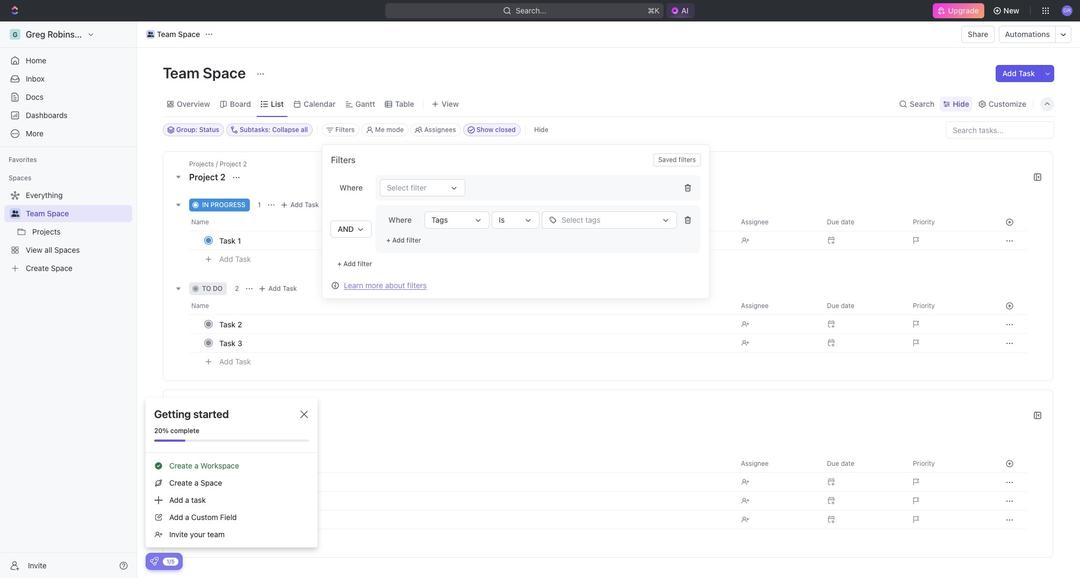 Task type: describe. For each thing, give the bounding box(es) containing it.
favorites
[[9, 156, 37, 164]]

onboarding checklist button element
[[150, 558, 159, 566]]

20% complete
[[154, 427, 199, 435]]

task 3 for second task 3 'link' from the top
[[219, 516, 242, 525]]

complete
[[170, 427, 199, 435]]

board
[[230, 99, 251, 108]]

and
[[338, 225, 354, 234]]

select for select filter
[[387, 183, 409, 192]]

favorites button
[[4, 154, 41, 167]]

share button
[[961, 26, 995, 43]]

close image
[[300, 411, 308, 419]]

1 vertical spatial +
[[337, 260, 342, 268]]

about
[[385, 281, 405, 290]]

hide button
[[530, 124, 553, 136]]

select tags
[[562, 215, 601, 225]]

learn more about filters
[[344, 281, 427, 290]]

search button
[[896, 96, 938, 112]]

0 vertical spatial +
[[386, 236, 391, 245]]

3 for 2nd task 3 'link' from the bottom
[[238, 339, 242, 348]]

list link
[[269, 96, 284, 112]]

1/5
[[167, 559, 175, 565]]

assignees
[[424, 126, 456, 134]]

a for custom
[[185, 513, 189, 522]]

hide button
[[940, 96, 973, 112]]

select filter button
[[380, 179, 465, 197]]

share
[[968, 30, 988, 39]]

search
[[910, 99, 935, 108]]

1 vertical spatial team space
[[163, 64, 249, 82]]

20%
[[154, 427, 169, 435]]

1 for ‎task 1
[[238, 478, 241, 487]]

a for task
[[185, 496, 189, 505]]

getting
[[154, 408, 191, 421]]

calendar link
[[301, 96, 336, 112]]

invite for invite your team
[[169, 530, 188, 540]]

team
[[207, 530, 225, 540]]

where for tags
[[388, 215, 412, 225]]

calendar
[[304, 99, 336, 108]]

filter inside dropdown button
[[411, 183, 427, 192]]

gantt link
[[353, 96, 375, 112]]

learn more about filters link
[[344, 281, 427, 290]]

do
[[213, 285, 223, 293]]

started
[[193, 408, 229, 421]]

user group image inside team space tree
[[11, 211, 19, 217]]

new button
[[989, 2, 1026, 19]]

table link
[[393, 96, 414, 112]]

invite your team
[[169, 530, 225, 540]]

0 vertical spatial team
[[157, 30, 176, 39]]

more
[[365, 281, 383, 290]]

home
[[26, 56, 46, 65]]

to do
[[202, 285, 223, 293]]

dashboards
[[26, 111, 68, 120]]

home link
[[4, 52, 132, 69]]

progress
[[211, 201, 245, 209]]

add a custom field
[[169, 513, 237, 522]]

spaces
[[9, 174, 31, 182]]

saved filters
[[658, 156, 696, 164]]

hide inside button
[[534, 126, 548, 134]]

automations
[[1005, 30, 1050, 39]]

0 vertical spatial team space link
[[143, 28, 203, 41]]

list
[[271, 99, 284, 108]]

project 1
[[189, 411, 226, 421]]

workspace
[[200, 462, 239, 471]]

task 1
[[219, 236, 241, 245]]

space inside tree
[[47, 209, 69, 218]]

your
[[190, 530, 205, 540]]

is button
[[492, 212, 540, 229]]

0 horizontal spatial filters
[[331, 155, 356, 165]]

docs
[[26, 92, 44, 102]]

a for space
[[194, 479, 198, 488]]

inbox link
[[4, 70, 132, 88]]

to
[[202, 285, 211, 293]]

automations button
[[1000, 26, 1055, 42]]

docs link
[[4, 89, 132, 106]]

table
[[395, 99, 414, 108]]

team space link inside tree
[[26, 205, 130, 222]]

project for project 2
[[189, 172, 218, 182]]

2 for task
[[238, 320, 242, 329]]

select filter
[[387, 183, 427, 192]]

new
[[1004, 6, 1019, 15]]

in progress
[[202, 201, 245, 209]]

custom
[[191, 513, 218, 522]]

1 vertical spatial team
[[163, 64, 200, 82]]

1 for project 1
[[220, 411, 224, 421]]

‎task
[[219, 478, 236, 487]]

in
[[202, 201, 209, 209]]

task
[[191, 496, 206, 505]]



Task type: vqa. For each thing, say whether or not it's contained in the screenshot.
leftmost of
no



Task type: locate. For each thing, give the bounding box(es) containing it.
filters down filters dropdown button
[[331, 155, 356, 165]]

project up complete
[[189, 411, 218, 421]]

task 2 link
[[217, 317, 732, 332]]

inbox
[[26, 74, 45, 83]]

2 create from the top
[[169, 479, 192, 488]]

project for project 1
[[189, 411, 218, 421]]

customize
[[989, 99, 1026, 108]]

gantt
[[355, 99, 375, 108]]

‎task 1
[[219, 478, 241, 487]]

1 horizontal spatial + add filter
[[386, 236, 421, 245]]

0 vertical spatial task 3 link
[[217, 336, 732, 351]]

sidebar navigation
[[0, 21, 137, 579]]

1 task 3 link from the top
[[217, 336, 732, 351]]

+ add filter up learn
[[337, 260, 372, 268]]

task 3 link down task 2 link
[[217, 336, 732, 351]]

is
[[499, 215, 505, 225]]

2 task 3 from the top
[[219, 516, 242, 525]]

1 vertical spatial filter
[[406, 236, 421, 245]]

1 vertical spatial task 3
[[219, 516, 242, 525]]

create for create a workspace
[[169, 462, 192, 471]]

1 horizontal spatial where
[[388, 215, 412, 225]]

tags button
[[425, 212, 490, 229]]

invite inside sidebar navigation
[[28, 561, 47, 570]]

0 horizontal spatial where
[[340, 183, 363, 192]]

3
[[238, 339, 242, 348], [238, 516, 242, 525]]

1 vertical spatial team space link
[[26, 205, 130, 222]]

tags
[[585, 215, 601, 225]]

filter up tags dropdown button
[[411, 183, 427, 192]]

filters
[[331, 155, 356, 165], [679, 156, 696, 164], [407, 281, 427, 290]]

2 for project
[[220, 172, 226, 182]]

0 vertical spatial where
[[340, 183, 363, 192]]

1
[[258, 201, 261, 209], [238, 236, 241, 245], [220, 411, 224, 421], [238, 478, 241, 487]]

0 horizontal spatial user group image
[[11, 211, 19, 217]]

team inside tree
[[26, 209, 45, 218]]

1 vertical spatial task 3 link
[[217, 512, 732, 528]]

0 horizontal spatial select
[[387, 183, 409, 192]]

2 horizontal spatial filters
[[679, 156, 696, 164]]

learn
[[344, 281, 363, 290]]

a for workspace
[[194, 462, 198, 471]]

task 2
[[219, 320, 242, 329]]

team
[[157, 30, 176, 39], [163, 64, 200, 82], [26, 209, 45, 218]]

select
[[387, 183, 409, 192], [562, 215, 583, 225]]

create for create a space
[[169, 479, 192, 488]]

2 vertical spatial 2
[[238, 320, 242, 329]]

⌘k
[[648, 6, 659, 15]]

0 vertical spatial select
[[387, 183, 409, 192]]

upgrade
[[948, 6, 979, 15]]

team space link
[[143, 28, 203, 41], [26, 205, 130, 222]]

filters right about
[[407, 281, 427, 290]]

2 vertical spatial team
[[26, 209, 45, 218]]

add
[[1002, 69, 1017, 78], [290, 201, 303, 209], [392, 236, 405, 245], [219, 255, 233, 264], [343, 260, 356, 268], [268, 285, 281, 293], [219, 357, 233, 366], [169, 496, 183, 505], [169, 513, 183, 522], [219, 534, 233, 543]]

1 horizontal spatial team space link
[[143, 28, 203, 41]]

2 vertical spatial team space
[[26, 209, 69, 218]]

1 horizontal spatial user group image
[[147, 32, 154, 37]]

task 3 link down the '‎task 1' link
[[217, 512, 732, 528]]

project 2
[[189, 172, 228, 182]]

1 vertical spatial + add filter
[[337, 260, 372, 268]]

select for select tags
[[562, 215, 583, 225]]

task 1 link
[[217, 233, 732, 249]]

0 vertical spatial hide
[[953, 99, 969, 108]]

0 vertical spatial task 3
[[219, 339, 242, 348]]

filter
[[411, 183, 427, 192], [406, 236, 421, 245], [358, 260, 372, 268]]

a up the task
[[194, 479, 198, 488]]

0 vertical spatial invite
[[169, 530, 188, 540]]

create up add a task
[[169, 479, 192, 488]]

0 vertical spatial 2
[[220, 172, 226, 182]]

where down select filter
[[388, 215, 412, 225]]

search...
[[516, 6, 546, 15]]

2
[[220, 172, 226, 182], [235, 285, 239, 293], [238, 320, 242, 329]]

create a workspace
[[169, 462, 239, 471]]

a left the task
[[185, 496, 189, 505]]

where up and
[[340, 183, 363, 192]]

0 vertical spatial + add filter
[[386, 236, 421, 245]]

2 vertical spatial filter
[[358, 260, 372, 268]]

tags
[[432, 215, 448, 225]]

filters button
[[322, 124, 360, 136]]

1 vertical spatial select
[[562, 215, 583, 225]]

dashboards link
[[4, 107, 132, 124]]

1 horizontal spatial invite
[[169, 530, 188, 540]]

team space tree
[[4, 187, 132, 277]]

1 horizontal spatial select
[[562, 215, 583, 225]]

1 vertical spatial where
[[388, 215, 412, 225]]

task 3 up the team
[[219, 516, 242, 525]]

project up in
[[189, 172, 218, 182]]

add task
[[1002, 69, 1035, 78], [290, 201, 319, 209], [219, 255, 251, 264], [268, 285, 297, 293], [219, 357, 251, 366], [219, 534, 251, 543]]

+ up learn more about filters
[[386, 236, 391, 245]]

task
[[1019, 69, 1035, 78], [305, 201, 319, 209], [219, 236, 236, 245], [235, 255, 251, 264], [283, 285, 297, 293], [219, 320, 236, 329], [219, 339, 236, 348], [235, 357, 251, 366], [219, 516, 236, 525], [235, 534, 251, 543]]

0 horizontal spatial invite
[[28, 561, 47, 570]]

‎task 1 link
[[217, 475, 732, 490]]

1 vertical spatial user group image
[[11, 211, 19, 217]]

1 3 from the top
[[238, 339, 242, 348]]

1 vertical spatial project
[[189, 411, 218, 421]]

filter up "more"
[[358, 260, 372, 268]]

select tags button
[[542, 212, 677, 229]]

1 for task 1
[[238, 236, 241, 245]]

assignees button
[[411, 124, 461, 136]]

saved
[[658, 156, 677, 164]]

0 vertical spatial 3
[[238, 339, 242, 348]]

1 vertical spatial hide
[[534, 126, 548, 134]]

project
[[189, 172, 218, 182], [189, 411, 218, 421]]

upgrade link
[[933, 3, 984, 18]]

+ down and
[[337, 260, 342, 268]]

customize button
[[975, 96, 1030, 112]]

0 horizontal spatial hide
[[534, 126, 548, 134]]

task 3 down task 2
[[219, 339, 242, 348]]

onboarding checklist button image
[[150, 558, 159, 566]]

invite for invite
[[28, 561, 47, 570]]

0 vertical spatial filter
[[411, 183, 427, 192]]

0 horizontal spatial +
[[337, 260, 342, 268]]

0 vertical spatial user group image
[[147, 32, 154, 37]]

1 project from the top
[[189, 172, 218, 182]]

1 vertical spatial 2
[[235, 285, 239, 293]]

add a task
[[169, 496, 206, 505]]

3 right field
[[238, 516, 242, 525]]

2 task 3 link from the top
[[217, 512, 732, 528]]

Search tasks... text field
[[946, 122, 1054, 138]]

0 horizontal spatial + add filter
[[337, 260, 372, 268]]

where
[[340, 183, 363, 192], [388, 215, 412, 225]]

0 vertical spatial team space
[[157, 30, 200, 39]]

1 horizontal spatial +
[[386, 236, 391, 245]]

a down add a task
[[185, 513, 189, 522]]

1 create from the top
[[169, 462, 192, 471]]

0 vertical spatial create
[[169, 462, 192, 471]]

filter up learn more about filters
[[406, 236, 421, 245]]

1 vertical spatial invite
[[28, 561, 47, 570]]

create up create a space
[[169, 462, 192, 471]]

hide
[[953, 99, 969, 108], [534, 126, 548, 134]]

2 project from the top
[[189, 411, 218, 421]]

1 horizontal spatial hide
[[953, 99, 969, 108]]

board link
[[228, 96, 251, 112]]

create a space
[[169, 479, 222, 488]]

filters
[[335, 126, 355, 134]]

1 vertical spatial create
[[169, 479, 192, 488]]

task 3 link
[[217, 336, 732, 351], [217, 512, 732, 528]]

add task button
[[996, 65, 1041, 82], [278, 199, 323, 212], [214, 253, 255, 266], [256, 283, 301, 296], [214, 356, 255, 369], [214, 533, 255, 545]]

invite
[[169, 530, 188, 540], [28, 561, 47, 570]]

create
[[169, 462, 192, 471], [169, 479, 192, 488]]

1 task 3 from the top
[[219, 339, 242, 348]]

space
[[178, 30, 200, 39], [203, 64, 246, 82], [47, 209, 69, 218], [200, 479, 222, 488]]

a up create a space
[[194, 462, 198, 471]]

team space inside tree
[[26, 209, 69, 218]]

field
[[220, 513, 237, 522]]

0 vertical spatial project
[[189, 172, 218, 182]]

1 horizontal spatial filters
[[407, 281, 427, 290]]

getting started
[[154, 408, 229, 421]]

where for select filter
[[340, 183, 363, 192]]

a
[[194, 462, 198, 471], [194, 479, 198, 488], [185, 496, 189, 505], [185, 513, 189, 522]]

2 3 from the top
[[238, 516, 242, 525]]

user group image
[[147, 32, 154, 37], [11, 211, 19, 217]]

overview link
[[175, 96, 210, 112]]

3 for second task 3 'link' from the top
[[238, 516, 242, 525]]

3 down task 2
[[238, 339, 242, 348]]

task 3 for 2nd task 3 'link' from the bottom
[[219, 339, 242, 348]]

+ add filter
[[386, 236, 421, 245], [337, 260, 372, 268]]

filters right saved
[[679, 156, 696, 164]]

1 vertical spatial 3
[[238, 516, 242, 525]]

hide inside dropdown button
[[953, 99, 969, 108]]

0 horizontal spatial team space link
[[26, 205, 130, 222]]

+ add filter up about
[[386, 236, 421, 245]]

overview
[[177, 99, 210, 108]]



